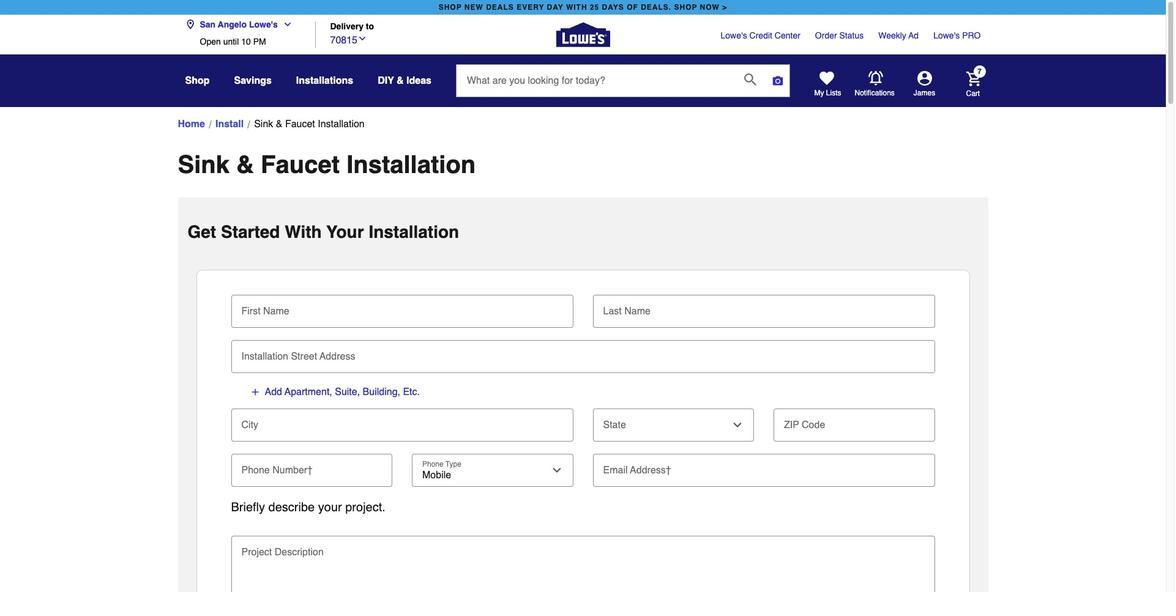 Task type: describe. For each thing, give the bounding box(es) containing it.
name for last name
[[624, 306, 651, 317]]

address†
[[630, 465, 671, 476]]

zip code
[[784, 420, 825, 431]]

70815 button
[[330, 32, 367, 47]]

my lists link
[[814, 71, 841, 98]]

lowe's pro link
[[934, 29, 981, 42]]

savings
[[234, 75, 272, 86]]

describe
[[268, 501, 315, 515]]

phone
[[241, 465, 270, 476]]

Installation Street Address text field
[[236, 340, 930, 367]]

shop new deals every day with 25 days of deals. shop now > link
[[436, 0, 730, 15]]

2 shop from the left
[[674, 3, 697, 12]]

ZIP Code text field
[[779, 409, 930, 436]]

last
[[603, 306, 622, 317]]

pm
[[253, 37, 266, 47]]

street
[[291, 351, 317, 362]]

status
[[840, 31, 864, 40]]

home
[[178, 119, 205, 130]]

first
[[241, 306, 261, 317]]

1 horizontal spatial sink
[[254, 119, 273, 130]]

phone number†
[[241, 465, 313, 476]]

etc.
[[403, 387, 420, 398]]

pro
[[962, 31, 981, 40]]

savings button
[[234, 70, 272, 92]]

order
[[815, 31, 837, 40]]

70815
[[330, 35, 357, 46]]

san angelo lowe's button
[[185, 12, 297, 37]]

now
[[700, 3, 720, 12]]

lowe's for lowe's credit center
[[721, 31, 747, 40]]

lowe's home improvement lists image
[[819, 71, 834, 86]]

number†
[[273, 465, 313, 476]]

project.
[[345, 501, 386, 515]]

with
[[566, 3, 587, 12]]

lowe's home improvement logo image
[[556, 8, 610, 62]]

Project Description text field
[[236, 553, 930, 593]]

order status
[[815, 31, 864, 40]]

angelo
[[218, 20, 247, 29]]

lowe's credit center link
[[721, 29, 801, 42]]

Email Address† text field
[[598, 454, 930, 481]]

add
[[265, 387, 282, 398]]

lowe's home improvement notification center image
[[868, 71, 883, 86]]

your
[[326, 222, 364, 242]]

10
[[241, 37, 251, 47]]

notifications
[[855, 89, 895, 97]]

james
[[914, 89, 935, 97]]

& for diy & ideas button on the top of page
[[397, 75, 404, 86]]

install link
[[215, 117, 244, 132]]

project description
[[241, 547, 324, 558]]

my
[[814, 89, 824, 97]]

name for first name
[[263, 306, 289, 317]]

first name
[[241, 306, 289, 317]]

of
[[627, 3, 638, 12]]

lists
[[826, 89, 841, 97]]

every
[[517, 3, 544, 12]]

lowe's for lowe's pro
[[934, 31, 960, 40]]

installations button
[[296, 70, 353, 92]]

camera image
[[772, 75, 784, 87]]

days
[[602, 3, 624, 12]]

last name
[[603, 306, 651, 317]]

chevron down image inside 70815 button
[[357, 33, 367, 43]]

cart
[[966, 89, 980, 98]]

ad
[[909, 31, 919, 40]]

deals.
[[641, 3, 672, 12]]

project
[[241, 547, 272, 558]]

lowe's home improvement cart image
[[966, 71, 981, 86]]

plus image
[[250, 387, 260, 397]]

shop button
[[185, 70, 210, 92]]

25
[[590, 3, 599, 12]]

sink & faucet installation link
[[254, 117, 365, 132]]



Task type: vqa. For each thing, say whether or not it's contained in the screenshot.
the bottommost SINK & FAUCET INSTALLATION
yes



Task type: locate. For each thing, give the bounding box(es) containing it.
get
[[188, 222, 216, 242]]

address
[[320, 351, 355, 362]]

0 horizontal spatial shop
[[439, 3, 462, 12]]

search image
[[744, 73, 757, 86]]

1 vertical spatial sink
[[178, 151, 230, 179]]

0 vertical spatial sink
[[254, 119, 273, 130]]

& right diy
[[397, 75, 404, 86]]

order status link
[[815, 29, 864, 42]]

with
[[285, 222, 322, 242]]

install
[[215, 119, 244, 130]]

& right install link
[[276, 119, 282, 130]]

0 horizontal spatial &
[[236, 151, 254, 179]]

to
[[366, 22, 374, 31]]

First Name text field
[[236, 295, 568, 322]]

1 vertical spatial chevron down image
[[357, 33, 367, 43]]

faucet down sink & faucet installation link
[[261, 151, 340, 179]]

&
[[397, 75, 404, 86], [276, 119, 282, 130], [236, 151, 254, 179]]

lowe's inside lowe's credit center link
[[721, 31, 747, 40]]

0 horizontal spatial chevron down image
[[278, 20, 292, 29]]

1 vertical spatial sink & faucet installation
[[178, 151, 476, 179]]

& for sink & faucet installation link
[[276, 119, 282, 130]]

started
[[221, 222, 280, 242]]

Last Name text field
[[598, 295, 930, 322]]

zip
[[784, 420, 799, 431]]

shop left now
[[674, 3, 697, 12]]

1 vertical spatial &
[[276, 119, 282, 130]]

delivery
[[330, 22, 364, 31]]

Phone Number† text field
[[236, 454, 387, 481]]

sink down home
[[178, 151, 230, 179]]

0 horizontal spatial name
[[263, 306, 289, 317]]

lowe's up pm
[[249, 20, 278, 29]]

location image
[[185, 20, 195, 29]]

& inside button
[[397, 75, 404, 86]]

installation
[[318, 119, 365, 130], [347, 151, 476, 179], [369, 222, 459, 242], [241, 351, 288, 362]]

center
[[775, 31, 801, 40]]

email
[[603, 465, 628, 476]]

2 vertical spatial &
[[236, 151, 254, 179]]

deals
[[486, 3, 514, 12]]

lowe's inside san angelo lowe's button
[[249, 20, 278, 29]]

chevron down image
[[278, 20, 292, 29], [357, 33, 367, 43]]

shop left new
[[439, 3, 462, 12]]

day
[[547, 3, 564, 12]]

sink & faucet installation down installations
[[254, 119, 365, 130]]

your
[[318, 501, 342, 515]]

name right first
[[263, 306, 289, 317]]

shop new deals every day with 25 days of deals. shop now >
[[439, 3, 727, 12]]

faucet down installations
[[285, 119, 315, 130]]

chevron down image inside san angelo lowe's button
[[278, 20, 292, 29]]

1 horizontal spatial name
[[624, 306, 651, 317]]

1 horizontal spatial chevron down image
[[357, 33, 367, 43]]

my lists
[[814, 89, 841, 97]]

lowe's
[[249, 20, 278, 29], [721, 31, 747, 40], [934, 31, 960, 40]]

city
[[241, 420, 258, 431]]

0 vertical spatial chevron down image
[[278, 20, 292, 29]]

add apartment, suite, building, etc. button
[[249, 386, 421, 399]]

shop
[[185, 75, 210, 86]]

sink & faucet installation down sink & faucet installation link
[[178, 151, 476, 179]]

weekly ad link
[[878, 29, 919, 42]]

0 vertical spatial sink & faucet installation
[[254, 119, 365, 130]]

1 name from the left
[[263, 306, 289, 317]]

2 name from the left
[[624, 306, 651, 317]]

1 horizontal spatial &
[[276, 119, 282, 130]]

2 horizontal spatial lowe's
[[934, 31, 960, 40]]

None search field
[[456, 64, 790, 109]]

description
[[275, 547, 324, 558]]

code
[[802, 420, 825, 431]]

chevron down image down to
[[357, 33, 367, 43]]

open
[[200, 37, 221, 47]]

ideas
[[406, 75, 432, 86]]

0 vertical spatial faucet
[[285, 119, 315, 130]]

home link
[[178, 117, 205, 132]]

1 shop from the left
[[439, 3, 462, 12]]

james button
[[895, 71, 954, 98]]

diy & ideas button
[[378, 70, 432, 92]]

lowe's left pro
[[934, 31, 960, 40]]

weekly
[[878, 31, 906, 40]]

until
[[223, 37, 239, 47]]

0 horizontal spatial sink
[[178, 151, 230, 179]]

1 horizontal spatial lowe's
[[721, 31, 747, 40]]

get started with your installation
[[188, 222, 459, 242]]

7
[[978, 68, 982, 76]]

diy & ideas
[[378, 75, 432, 86]]

add apartment, suite, building, etc.
[[265, 387, 420, 398]]

building,
[[363, 387, 400, 398]]

san
[[200, 20, 216, 29]]

sink
[[254, 119, 273, 130], [178, 151, 230, 179]]

credit
[[750, 31, 772, 40]]

& down install
[[236, 151, 254, 179]]

1 horizontal spatial shop
[[674, 3, 697, 12]]

Search Query text field
[[457, 65, 735, 97]]

shop
[[439, 3, 462, 12], [674, 3, 697, 12]]

2 horizontal spatial &
[[397, 75, 404, 86]]

lowe's pro
[[934, 31, 981, 40]]

new
[[464, 3, 483, 12]]

chevron down image right angelo
[[278, 20, 292, 29]]

briefly
[[231, 501, 265, 515]]

faucet
[[285, 119, 315, 130], [261, 151, 340, 179]]

suite,
[[335, 387, 360, 398]]

0 horizontal spatial lowe's
[[249, 20, 278, 29]]

delivery to
[[330, 22, 374, 31]]

>
[[722, 3, 727, 12]]

name
[[263, 306, 289, 317], [624, 306, 651, 317]]

installations
[[296, 75, 353, 86]]

1 vertical spatial faucet
[[261, 151, 340, 179]]

sink right install link
[[254, 119, 273, 130]]

briefly describe your project.
[[231, 501, 386, 515]]

email address†
[[603, 465, 671, 476]]

lowe's left credit
[[721, 31, 747, 40]]

apartment,
[[285, 387, 332, 398]]

0 vertical spatial &
[[397, 75, 404, 86]]

san angelo lowe's
[[200, 20, 278, 29]]

sink & faucet installation
[[254, 119, 365, 130], [178, 151, 476, 179]]

weekly ad
[[878, 31, 919, 40]]

name right last
[[624, 306, 651, 317]]

installation street address
[[241, 351, 355, 362]]

open until 10 pm
[[200, 37, 266, 47]]

diy
[[378, 75, 394, 86]]

lowe's credit center
[[721, 31, 801, 40]]

City text field
[[236, 409, 568, 436]]



